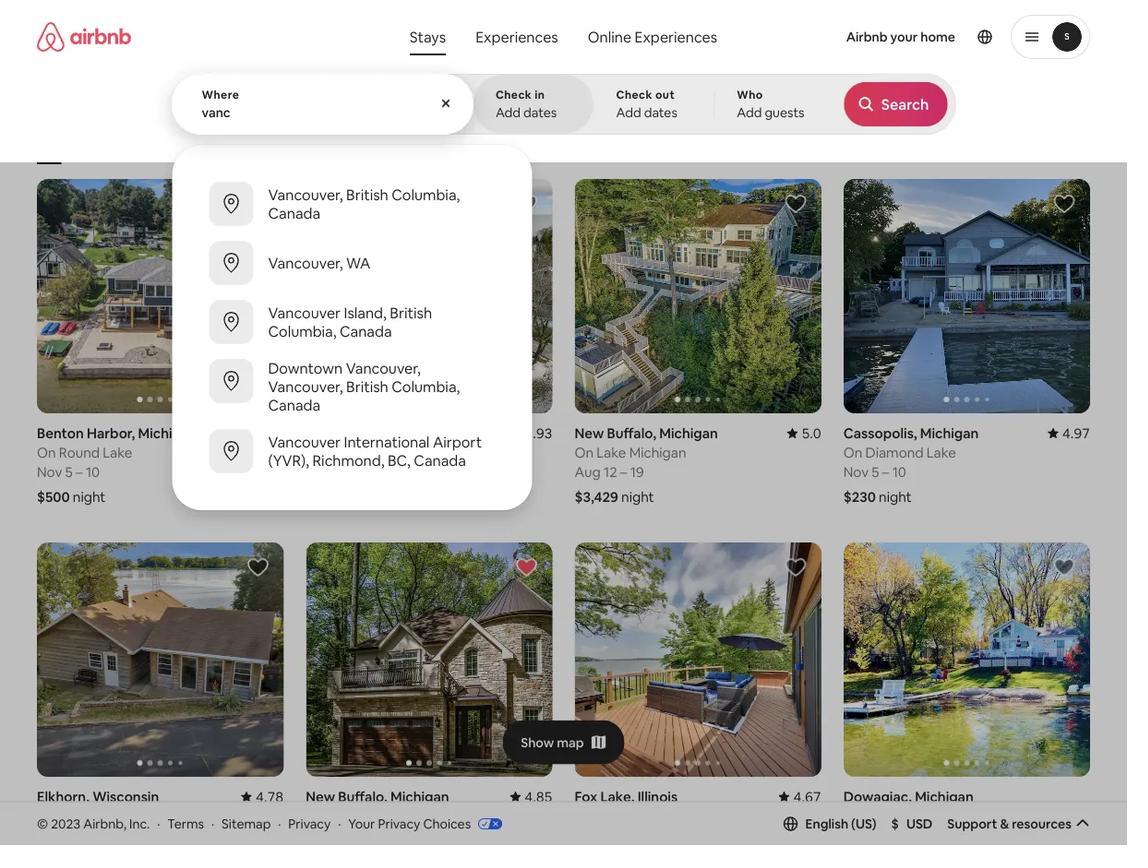 Task type: vqa. For each thing, say whether or not it's contained in the screenshot.
the 5 inside the Cassopolis, Michigan On Diamond Lake Nov 5 – 10 $230 night
yes



Task type: describe. For each thing, give the bounding box(es) containing it.
5.0 for new buffalo, michigan on lake michigan aug 12 – 19 $3,429 night
[[802, 424, 822, 442]]

1 inside new buffalo, michigan 1 min walk to lake michigan nov 3 – 8
[[306, 807, 312, 825]]

stays
[[410, 27, 446, 46]]

sitemap
[[222, 816, 271, 832]]

vancouver, inside vancouver, british columbia, canada
[[268, 185, 343, 204]]

nov inside cassopolis, michigan on diamond lake nov 5 – 10 $230 night
[[844, 463, 869, 481]]

buffalo, for michigan
[[607, 424, 657, 442]]

Where field
[[202, 104, 443, 121]]

add to wishlist: fox lake, illinois image
[[785, 557, 807, 579]]

experiences inside button
[[476, 27, 558, 46]]

4.85 out of 5 average rating image
[[510, 788, 553, 806]]

airbnb
[[846, 29, 888, 45]]

barns
[[291, 137, 320, 151]]

pleasant prairie, wisconsin on lake michigan dec 3 – 8
[[306, 424, 478, 481]]

vancouver, wa option
[[172, 234, 532, 293]]

elkhorn, wisconsin 1 min walk to north lake nov 8 – 13
[[37, 788, 191, 845]]

airbnb your home link
[[835, 18, 967, 56]]

on inside dowagiac, michigan on twin lakes nov 3 – 8
[[844, 807, 863, 825]]

vancouver, left wa
[[268, 253, 343, 272]]

4.67
[[794, 788, 822, 806]]

privacy link
[[288, 816, 331, 832]]

4.93 out of 5 average rating image
[[510, 424, 553, 442]]

2 experiences from the left
[[635, 27, 718, 46]]

where
[[202, 88, 239, 102]]

canada inside vancouver island, british columbia, canada
[[340, 322, 392, 341]]

3 inside dowagiac, michigan on twin lakes nov 3 – 8
[[872, 827, 880, 845]]

5.0 out of 5 average rating image for benton harbor, michigan on round lake nov 5 – 10 $500 night
[[249, 424, 284, 442]]

columbia, inside vancouver island, british columbia, canada
[[268, 322, 337, 341]]

8 inside new buffalo, michigan 1 min walk to lake michigan nov 3 – 8
[[355, 827, 363, 845]]

4.97 out of 5 average rating image
[[1048, 424, 1090, 442]]

lake inside cassopolis, michigan on diamond lake nov 5 – 10 $230 night
[[927, 444, 956, 462]]

night inside cassopolis, michigan on diamond lake nov 5 – 10 $230 night
[[879, 488, 912, 506]]

who
[[737, 88, 763, 102]]

international
[[344, 433, 430, 452]]

– inside elkhorn, wisconsin 1 min walk to north lake nov 8 – 13
[[76, 827, 83, 845]]

before
[[968, 121, 1003, 135]]

stays tab panel
[[171, 74, 956, 511]]

lake inside new buffalo, michigan on lake michigan aug 12 – 19 $3,429 night
[[597, 444, 626, 462]]

lake,
[[601, 788, 635, 806]]

elkhorn,
[[37, 788, 90, 806]]

dates for check out add dates
[[644, 104, 678, 121]]

10 inside benton harbor, michigan on round lake nov 5 – 10 $500 night
[[86, 463, 100, 481]]

add to wishlist: new buffalo, michigan image
[[785, 193, 807, 215]]

©
[[37, 816, 48, 832]]

support
[[948, 816, 998, 833]]

what can we help you find? tab list
[[395, 18, 573, 55]]

vancouver, wa
[[268, 253, 371, 272]]

show map button
[[503, 721, 625, 765]]

pleasant
[[306, 424, 361, 442]]

sitemap link
[[222, 816, 271, 832]]

1 inside elkhorn, wisconsin 1 min walk to north lake nov 8 – 13
[[37, 807, 43, 825]]

bc,
[[388, 451, 411, 470]]

airport
[[433, 433, 482, 452]]

– inside benton harbor, michigan on round lake nov 5 – 10 $500 night
[[76, 463, 83, 481]]

19
[[630, 463, 644, 481]]

on for pleasant prairie, wisconsin on lake michigan dec 3 – 8
[[306, 444, 325, 462]]

lake inside benton harbor, michigan on round lake nov 5 – 10 $500 night
[[103, 444, 132, 462]]

display total before taxes
[[901, 121, 1034, 135]]

terms · sitemap · privacy ·
[[167, 816, 341, 832]]

profile element
[[748, 0, 1090, 74]]

4 · from the left
[[338, 816, 341, 832]]

lake inside elkhorn, wisconsin 1 min walk to north lake nov 8 – 13
[[161, 807, 191, 825]]

0 vertical spatial fox
[[575, 788, 598, 806]]

lakefront
[[524, 137, 575, 151]]

british inside vancouver, british columbia, canada
[[346, 185, 389, 204]]

total
[[941, 121, 966, 135]]

your
[[348, 816, 375, 832]]

cassopolis,
[[844, 424, 917, 442]]

online
[[588, 27, 632, 46]]

vancouver for columbia,
[[268, 303, 341, 322]]

out
[[655, 88, 675, 102]]

richmond,
[[313, 451, 384, 470]]

map
[[557, 735, 584, 751]]

– inside new buffalo, michigan 1 min walk to lake michigan nov 3 – 8
[[345, 827, 352, 845]]

prairie,
[[364, 424, 409, 442]]

dates for check in add dates
[[524, 104, 557, 121]]

who add guests
[[737, 88, 805, 121]]

5 inside benton harbor, michigan on round lake nov 5 – 10 $500 night
[[65, 463, 73, 481]]

english
[[806, 816, 849, 833]]

terms
[[167, 816, 204, 832]]

resources
[[1012, 816, 1072, 833]]

airbnb,
[[83, 816, 126, 832]]

dowagiac, michigan on twin lakes nov 3 – 8
[[844, 788, 974, 845]]

on inside cassopolis, michigan on diamond lake nov 5 – 10 $230 night
[[844, 444, 863, 462]]

walk inside elkhorn, wisconsin 1 min walk to north lake nov 8 – 13
[[72, 807, 101, 825]]

2023
[[51, 816, 80, 832]]

$
[[892, 816, 899, 833]]

amazing
[[172, 136, 218, 151]]

twin
[[866, 807, 895, 825]]

aug
[[575, 463, 601, 481]]

north
[[121, 807, 158, 825]]

4.97
[[1063, 424, 1090, 442]]

airbnb your home
[[846, 29, 956, 45]]

show map
[[521, 735, 584, 751]]

benton
[[37, 424, 84, 442]]

$ usd
[[892, 816, 933, 833]]

british inside vancouver island, british columbia, canada
[[390, 303, 432, 322]]

4.78 out of 5 average rating image
[[241, 788, 284, 806]]

canada inside downtown vancouver, vancouver, british columbia, canada
[[268, 396, 321, 415]]

add inside who add guests
[[737, 104, 762, 121]]

farms
[[371, 137, 403, 151]]

2 · from the left
[[211, 816, 214, 832]]

$3,429
[[575, 488, 618, 506]]

remove from wishlist: new buffalo, michigan image
[[516, 557, 538, 579]]

4.93
[[525, 424, 553, 442]]

illinois
[[638, 788, 678, 806]]

support & resources
[[948, 816, 1072, 833]]

english (us)
[[806, 816, 877, 833]]

vancouver for (yvr),
[[268, 433, 341, 452]]

experiences button
[[461, 18, 573, 55]]

3 inside pleasant prairie, wisconsin on lake michigan dec 3 – 8
[[335, 463, 342, 481]]

on for new buffalo, michigan on lake michigan aug 12 – 19 $3,429 night
[[575, 444, 594, 462]]

cassopolis, michigan on diamond lake nov 5 – 10 $230 night
[[844, 424, 979, 506]]

4.85
[[525, 788, 553, 806]]

nov inside elkhorn, wisconsin 1 min walk to north lake nov 8 – 13
[[37, 827, 62, 845]]

12
[[604, 463, 617, 481]]

nov inside dowagiac, michigan on twin lakes nov 3 – 8
[[844, 827, 869, 845]]

stays button
[[395, 18, 461, 55]]

group containing amazing views
[[37, 92, 774, 164]]



Task type: locate. For each thing, give the bounding box(es) containing it.
mansions
[[444, 137, 492, 151]]

choices
[[423, 816, 471, 832]]

1 horizontal spatial experiences
[[635, 27, 718, 46]]

check inside check in add dates
[[496, 88, 532, 102]]

taxes
[[1006, 121, 1034, 135]]

1 vertical spatial new
[[306, 788, 335, 806]]

on for fox lake, illinois on fox lake
[[575, 807, 594, 825]]

night
[[73, 488, 106, 506], [621, 488, 654, 506], [879, 488, 912, 506]]

add to wishlist: elkhorn, wisconsin image
[[247, 557, 269, 579]]

2 to from the left
[[373, 807, 387, 825]]

1 experiences from the left
[[476, 27, 558, 46]]

buffalo,
[[607, 424, 657, 442], [338, 788, 388, 806]]

buffalo, inside new buffalo, michigan 1 min walk to lake michigan nov 3 – 8
[[338, 788, 388, 806]]

check
[[496, 88, 532, 102], [616, 88, 653, 102]]

8 down international
[[355, 463, 364, 481]]

– down diamond
[[883, 463, 889, 481]]

downtown vancouver, vancouver, british columbia, canada
[[268, 359, 460, 415]]

lake inside new buffalo, michigan 1 min walk to lake michigan nov 3 – 8
[[390, 807, 419, 825]]

add inside check out add dates
[[616, 104, 641, 121]]

views
[[221, 136, 250, 151]]

british right island,
[[390, 303, 432, 322]]

to inside elkhorn, wisconsin 1 min walk to north lake nov 8 – 13
[[104, 807, 118, 825]]

0 horizontal spatial experiences
[[476, 27, 558, 46]]

columbia, inside downtown vancouver, vancouver, british columbia, canada
[[392, 377, 460, 396]]

0 horizontal spatial check
[[496, 88, 532, 102]]

3 · from the left
[[278, 816, 281, 832]]

vancouver, british columbia, canada
[[268, 185, 460, 223]]

online experiences link
[[573, 18, 732, 55]]

dates down in
[[524, 104, 557, 121]]

0 vertical spatial columbia,
[[392, 185, 460, 204]]

michigan inside dowagiac, michigan on twin lakes nov 3 – 8
[[915, 788, 974, 806]]

1 5.0 from the left
[[264, 424, 284, 442]]

1 · from the left
[[157, 816, 160, 832]]

5.0 for benton harbor, michigan on round lake nov 5 – 10 $500 night
[[264, 424, 284, 442]]

canada right bc,
[[414, 451, 466, 470]]

columbia, inside vancouver, british columbia, canada
[[392, 185, 460, 204]]

min left your
[[315, 807, 338, 825]]

5.0 out of 5 average rating image left cassopolis,
[[787, 424, 822, 442]]

min down elkhorn,
[[46, 807, 69, 825]]

1 left your
[[306, 807, 312, 825]]

new inside new buffalo, michigan on lake michigan aug 12 – 19 $3,429 night
[[575, 424, 604, 442]]

2 vancouver from the top
[[268, 433, 341, 452]]

1 add from the left
[[496, 104, 521, 121]]

vancouver up dec at the bottom
[[268, 433, 341, 452]]

1 horizontal spatial 5.0 out of 5 average rating image
[[787, 424, 822, 442]]

on inside benton harbor, michigan on round lake nov 5 – 10 $500 night
[[37, 444, 56, 462]]

nov up $230
[[844, 463, 869, 481]]

1 horizontal spatial check
[[616, 88, 653, 102]]

0 horizontal spatial dates
[[524, 104, 557, 121]]

1 check from the left
[[496, 88, 532, 102]]

walk up 13
[[72, 807, 101, 825]]

– right dec at the bottom
[[346, 463, 352, 481]]

nov down elkhorn,
[[37, 827, 62, 845]]

2 horizontal spatial night
[[879, 488, 912, 506]]

your privacy choices link
[[348, 816, 502, 834]]

inc.
[[129, 816, 150, 832]]

michigan inside benton harbor, michigan on round lake nov 5 – 10 $500 night
[[138, 424, 197, 442]]

2 10 from the left
[[893, 463, 907, 481]]

1 vertical spatial fox
[[597, 807, 619, 825]]

new up aug on the right of page
[[575, 424, 604, 442]]

british down "farms"
[[346, 185, 389, 204]]

night for 10
[[73, 488, 106, 506]]

nov inside benton harbor, michigan on round lake nov 5 – 10 $500 night
[[37, 463, 62, 481]]

2 horizontal spatial add
[[737, 104, 762, 121]]

canada inside vancouver, british columbia, canada
[[268, 204, 321, 223]]

experiences
[[476, 27, 558, 46], [635, 27, 718, 46]]

on left 'twin' at the bottom right of the page
[[844, 807, 863, 825]]

5.0 left cassopolis,
[[802, 424, 822, 442]]

check for check out add dates
[[616, 88, 653, 102]]

buffalo, up 19
[[607, 424, 657, 442]]

add inside check in add dates
[[496, 104, 521, 121]]

new for lake
[[575, 424, 604, 442]]

1 horizontal spatial 5.0
[[802, 424, 822, 442]]

new buffalo, michigan 1 min walk to lake michigan nov 3 – 8
[[306, 788, 479, 845]]

check left in
[[496, 88, 532, 102]]

8 down 'twin' at the bottom right of the page
[[893, 827, 901, 845]]

vancouver down "vancouver, wa" at the top of the page
[[268, 303, 341, 322]]

canada inside vancouver international airport (yvr), richmond, bc, canada
[[414, 451, 466, 470]]

1 vertical spatial wisconsin
[[92, 788, 159, 806]]

on
[[37, 444, 56, 462], [306, 444, 325, 462], [575, 444, 594, 462], [844, 444, 863, 462], [575, 807, 594, 825], [844, 807, 863, 825]]

min inside elkhorn, wisconsin 1 min walk to north lake nov 8 – 13
[[46, 807, 69, 825]]

group
[[37, 92, 774, 164], [37, 179, 284, 414], [306, 179, 553, 414], [575, 179, 822, 414], [844, 179, 1090, 414], [37, 543, 284, 777], [306, 543, 553, 777], [575, 543, 822, 777], [844, 543, 1090, 777]]

canada
[[268, 204, 321, 223], [340, 322, 392, 341], [268, 396, 321, 415], [414, 451, 466, 470]]

british inside downtown vancouver, vancouver, british columbia, canada
[[346, 377, 389, 396]]

add for check in add dates
[[496, 104, 521, 121]]

1
[[37, 807, 43, 825], [306, 807, 312, 825]]

columbia, up downtown
[[268, 322, 337, 341]]

0 horizontal spatial 5.0
[[264, 424, 284, 442]]

diamond
[[866, 444, 924, 462]]

0 horizontal spatial min
[[46, 807, 69, 825]]

nov down 'twin' at the bottom right of the page
[[844, 827, 869, 845]]

new inside new buffalo, michigan 1 min walk to lake michigan nov 3 – 8
[[306, 788, 335, 806]]

wisconsin
[[412, 424, 478, 442], [92, 788, 159, 806]]

check out add dates
[[616, 88, 678, 121]]

0 vertical spatial new
[[575, 424, 604, 442]]

– right 12
[[620, 463, 627, 481]]

check for check in add dates
[[496, 88, 532, 102]]

2 5.0 from the left
[[802, 424, 822, 442]]

downtown vancouver, vancouver, british columbia, canada option
[[172, 352, 532, 422]]

1 horizontal spatial buffalo,
[[607, 424, 657, 442]]

8 inside elkhorn, wisconsin 1 min walk to north lake nov 8 – 13
[[65, 827, 73, 845]]

terms link
[[167, 816, 204, 832]]

5.0 up '(yvr),' in the bottom left of the page
[[264, 424, 284, 442]]

1 vertical spatial vancouver
[[268, 433, 341, 452]]

2 night from the left
[[621, 488, 654, 506]]

add to wishlist: benton harbor, michigan image
[[247, 193, 269, 215]]

0 horizontal spatial add
[[496, 104, 521, 121]]

night inside new buffalo, michigan on lake michigan aug 12 – 19 $3,429 night
[[621, 488, 654, 506]]

new buffalo, michigan on lake michigan aug 12 – 19 $3,429 night
[[575, 424, 718, 506]]

8 left 13
[[65, 827, 73, 845]]

round
[[59, 444, 100, 462]]

vancouver island, british columbia, canada option
[[172, 293, 532, 352]]

add to wishlist: dowagiac, michigan image
[[1054, 557, 1076, 579]]

0 horizontal spatial walk
[[72, 807, 101, 825]]

display
[[901, 121, 939, 135]]

0 horizontal spatial to
[[104, 807, 118, 825]]

· down 4.78
[[278, 816, 281, 832]]

add down online
[[616, 104, 641, 121]]

add to wishlist: cassopolis, michigan image
[[1054, 193, 1076, 215]]

· right terms link
[[211, 816, 214, 832]]

usd
[[907, 816, 933, 833]]

1 dates from the left
[[524, 104, 557, 121]]

0 horizontal spatial wisconsin
[[92, 788, 159, 806]]

lake down harbor, at left bottom
[[103, 444, 132, 462]]

new for min
[[306, 788, 335, 806]]

2 1 from the left
[[306, 807, 312, 825]]

canada up downtown vancouver, vancouver, british columbia, canada
[[340, 322, 392, 341]]

8 inside dowagiac, michigan on twin lakes nov 3 – 8
[[893, 827, 901, 845]]

3 inside new buffalo, michigan 1 min walk to lake michigan nov 3 – 8
[[334, 827, 342, 845]]

0 vertical spatial vancouver
[[268, 303, 341, 322]]

5
[[65, 463, 73, 481], [872, 463, 880, 481]]

3 night from the left
[[879, 488, 912, 506]]

on down map
[[575, 807, 594, 825]]

3
[[335, 463, 342, 481], [334, 827, 342, 845], [872, 827, 880, 845]]

© 2023 airbnb, inc. ·
[[37, 816, 160, 832]]

3 right dec at the bottom
[[335, 463, 342, 481]]

1 horizontal spatial to
[[373, 807, 387, 825]]

island,
[[344, 303, 387, 322]]

1 horizontal spatial min
[[315, 807, 338, 825]]

british up prairie,
[[346, 377, 389, 396]]

add for check out add dates
[[616, 104, 641, 121]]

– left 13
[[76, 827, 83, 845]]

wisconsin up north
[[92, 788, 159, 806]]

display total before taxes button
[[885, 106, 1090, 151]]

vancouver inside vancouver island, british columbia, canada
[[268, 303, 341, 322]]

5.0
[[264, 424, 284, 442], [802, 424, 822, 442]]

1 5.0 out of 5 average rating image from the left
[[249, 424, 284, 442]]

in
[[535, 88, 545, 102]]

4.78
[[256, 788, 284, 806]]

lake inside the fox lake, illinois on fox lake
[[622, 807, 652, 825]]

5.0 out of 5 average rating image
[[249, 424, 284, 442], [787, 424, 822, 442]]

min inside new buffalo, michigan 1 min walk to lake michigan nov 3 – 8
[[315, 807, 338, 825]]

none search field containing stays
[[171, 0, 956, 511]]

night inside benton harbor, michigan on round lake nov 5 – 10 $500 night
[[73, 488, 106, 506]]

· left your
[[338, 816, 341, 832]]

show
[[521, 735, 554, 751]]

fox lake, illinois on fox lake
[[575, 788, 678, 825]]

your privacy choices
[[348, 816, 471, 832]]

canada down downtown
[[268, 396, 321, 415]]

0 horizontal spatial 10
[[86, 463, 100, 481]]

2 add from the left
[[616, 104, 641, 121]]

lake left choices
[[390, 807, 419, 825]]

1 horizontal spatial new
[[575, 424, 604, 442]]

1 min from the left
[[46, 807, 69, 825]]

vancouver, down barns
[[268, 185, 343, 204]]

wisconsin inside elkhorn, wisconsin 1 min walk to north lake nov 8 – 13
[[92, 788, 159, 806]]

nov inside new buffalo, michigan 1 min walk to lake michigan nov 3 – 8
[[306, 827, 331, 845]]

0 vertical spatial wisconsin
[[412, 424, 478, 442]]

8
[[355, 463, 364, 481], [65, 827, 73, 845], [355, 827, 363, 845], [893, 827, 901, 845]]

downtown
[[268, 359, 343, 378]]

english (us) button
[[783, 816, 877, 833]]

1 1 from the left
[[37, 807, 43, 825]]

search suggestions list box
[[172, 160, 532, 496]]

columbia, up prairie,
[[392, 377, 460, 396]]

3 down 'twin' at the bottom right of the page
[[872, 827, 880, 845]]

wisconsin right prairie,
[[412, 424, 478, 442]]

privacy
[[288, 816, 331, 832], [378, 816, 420, 832]]

– inside cassopolis, michigan on diamond lake nov 5 – 10 $230 night
[[883, 463, 889, 481]]

vancouver international airport (yvr), richmond, bc, canada option
[[172, 422, 532, 481]]

vancouver, down 'vancouver island, british columbia, canada' option at the left top
[[346, 359, 421, 378]]

online experiences
[[588, 27, 718, 46]]

1 privacy from the left
[[288, 816, 331, 832]]

on inside the fox lake, illinois on fox lake
[[575, 807, 594, 825]]

1 horizontal spatial 1
[[306, 807, 312, 825]]

home
[[921, 29, 956, 45]]

– left '$' on the bottom
[[883, 827, 890, 845]]

harbor,
[[87, 424, 135, 442]]

walk inside new buffalo, michigan 1 min walk to lake michigan nov 3 – 8
[[341, 807, 370, 825]]

– right privacy link on the left of page
[[345, 827, 352, 845]]

&
[[1000, 816, 1009, 833]]

dates down 'out'
[[644, 104, 678, 121]]

lake down the pleasant
[[328, 444, 357, 462]]

columbia,
[[392, 185, 460, 204], [268, 322, 337, 341], [392, 377, 460, 396]]

8 inside pleasant prairie, wisconsin on lake michigan dec 3 – 8
[[355, 463, 364, 481]]

wisconsin inside pleasant prairie, wisconsin on lake michigan dec 3 – 8
[[412, 424, 478, 442]]

5 inside cassopolis, michigan on diamond lake nov 5 – 10 $230 night
[[872, 463, 880, 481]]

0 vertical spatial british
[[346, 185, 389, 204]]

5 down round
[[65, 463, 73, 481]]

1 horizontal spatial 5
[[872, 463, 880, 481]]

lake right diamond
[[927, 444, 956, 462]]

1 vertical spatial columbia,
[[268, 322, 337, 341]]

1 5 from the left
[[65, 463, 73, 481]]

·
[[157, 816, 160, 832], [211, 816, 214, 832], [278, 816, 281, 832], [338, 816, 341, 832]]

on up dec at the bottom
[[306, 444, 325, 462]]

buffalo, for walk
[[338, 788, 388, 806]]

0 horizontal spatial buffalo,
[[338, 788, 388, 806]]

check left 'out'
[[616, 88, 653, 102]]

walk right privacy link on the left of page
[[341, 807, 370, 825]]

0 vertical spatial buffalo,
[[607, 424, 657, 442]]

$230
[[844, 488, 876, 506]]

min
[[46, 807, 69, 825], [315, 807, 338, 825]]

1 night from the left
[[73, 488, 106, 506]]

3 left your
[[334, 827, 342, 845]]

experiences up in
[[476, 27, 558, 46]]

– down round
[[76, 463, 83, 481]]

0 horizontal spatial new
[[306, 788, 335, 806]]

dates inside check in add dates
[[524, 104, 557, 121]]

lake right north
[[161, 807, 191, 825]]

2 vertical spatial british
[[346, 377, 389, 396]]

vancouver,
[[268, 185, 343, 204], [268, 253, 343, 272], [346, 359, 421, 378], [268, 377, 343, 396]]

your
[[891, 29, 918, 45]]

13
[[86, 827, 100, 845]]

1 10 from the left
[[86, 463, 100, 481]]

experiences up 'out'
[[635, 27, 718, 46]]

2 5 from the left
[[872, 463, 880, 481]]

fox left lake,
[[575, 788, 598, 806]]

support & resources button
[[948, 816, 1090, 833]]

to left choices
[[373, 807, 387, 825]]

4.67 out of 5 average rating image
[[779, 788, 822, 806]]

privacy left your
[[288, 816, 331, 832]]

10 inside cassopolis, michigan on diamond lake nov 5 – 10 $230 night
[[893, 463, 907, 481]]

new
[[575, 424, 604, 442], [306, 788, 335, 806]]

on for benton harbor, michigan on round lake nov 5 – 10 $500 night
[[37, 444, 56, 462]]

5.0 out of 5 average rating image up '(yvr),' in the bottom left of the page
[[249, 424, 284, 442]]

1 to from the left
[[104, 807, 118, 825]]

vancouver
[[268, 303, 341, 322], [268, 433, 341, 452]]

add down who
[[737, 104, 762, 121]]

lake inside pleasant prairie, wisconsin on lake michigan dec 3 – 8
[[328, 444, 357, 462]]

on inside pleasant prairie, wisconsin on lake michigan dec 3 – 8
[[306, 444, 325, 462]]

vancouver inside vancouver international airport (yvr), richmond, bc, canada
[[268, 433, 341, 452]]

2 5.0 out of 5 average rating image from the left
[[787, 424, 822, 442]]

on down cassopolis,
[[844, 444, 863, 462]]

0 horizontal spatial 1
[[37, 807, 43, 825]]

privacy right your
[[378, 816, 420, 832]]

british
[[346, 185, 389, 204], [390, 303, 432, 322], [346, 377, 389, 396]]

dowagiac,
[[844, 788, 912, 806]]

· right inc. on the bottom
[[157, 816, 160, 832]]

(yvr),
[[268, 451, 309, 470]]

1 vancouver from the top
[[268, 303, 341, 322]]

2 dates from the left
[[644, 104, 678, 121]]

benton harbor, michigan on round lake nov 5 – 10 $500 night
[[37, 424, 197, 506]]

1 horizontal spatial night
[[621, 488, 654, 506]]

1 horizontal spatial add
[[616, 104, 641, 121]]

lake
[[103, 444, 132, 462], [328, 444, 357, 462], [597, 444, 626, 462], [927, 444, 956, 462], [161, 807, 191, 825], [390, 807, 419, 825], [622, 807, 652, 825]]

nov
[[37, 463, 62, 481], [844, 463, 869, 481], [37, 827, 62, 845], [306, 827, 331, 845], [844, 827, 869, 845]]

nov left your
[[306, 827, 331, 845]]

1 horizontal spatial privacy
[[378, 816, 420, 832]]

10 down diamond
[[893, 463, 907, 481]]

(us)
[[851, 816, 877, 833]]

add to wishlist: pleasant prairie, wisconsin image
[[516, 193, 538, 215]]

michigan inside pleasant prairie, wisconsin on lake michigan dec 3 – 8
[[360, 444, 418, 462]]

0 horizontal spatial 5
[[65, 463, 73, 481]]

8 right privacy link on the left of page
[[355, 827, 363, 845]]

1 horizontal spatial dates
[[644, 104, 678, 121]]

night down 19
[[621, 488, 654, 506]]

nov up $500
[[37, 463, 62, 481]]

5 down diamond
[[872, 463, 880, 481]]

– inside dowagiac, michigan on twin lakes nov 3 – 8
[[883, 827, 890, 845]]

0 horizontal spatial night
[[73, 488, 106, 506]]

new up privacy link on the left of page
[[306, 788, 335, 806]]

0 horizontal spatial 5.0 out of 5 average rating image
[[249, 424, 284, 442]]

1 horizontal spatial 10
[[893, 463, 907, 481]]

buffalo, up your
[[338, 788, 388, 806]]

3 add from the left
[[737, 104, 762, 121]]

$500
[[37, 488, 70, 506]]

fox down lake,
[[597, 807, 619, 825]]

2 check from the left
[[616, 88, 653, 102]]

michigan inside cassopolis, michigan on diamond lake nov 5 – 10 $230 night
[[920, 424, 979, 442]]

amazing views
[[172, 136, 250, 151]]

night for 19
[[621, 488, 654, 506]]

lake up 12
[[597, 444, 626, 462]]

– inside pleasant prairie, wisconsin on lake michigan dec 3 – 8
[[346, 463, 352, 481]]

1 left 2023
[[37, 807, 43, 825]]

None search field
[[171, 0, 956, 511]]

dates inside check out add dates
[[644, 104, 678, 121]]

dec
[[306, 463, 332, 481]]

on up aug on the right of page
[[575, 444, 594, 462]]

2 min from the left
[[315, 807, 338, 825]]

buffalo, inside new buffalo, michigan on lake michigan aug 12 – 19 $3,429 night
[[607, 424, 657, 442]]

canada up "vancouver, wa" at the top of the page
[[268, 204, 321, 223]]

check in add dates
[[496, 88, 557, 121]]

1 horizontal spatial wisconsin
[[412, 424, 478, 442]]

add down experiences button
[[496, 104, 521, 121]]

10 down round
[[86, 463, 100, 481]]

night right $230
[[879, 488, 912, 506]]

5.0 out of 5 average rating image for new buffalo, michigan on lake michigan aug 12 – 19 $3,429 night
[[787, 424, 822, 442]]

night right $500
[[73, 488, 106, 506]]

1 horizontal spatial walk
[[341, 807, 370, 825]]

to inside new buffalo, michigan 1 min walk to lake michigan nov 3 – 8
[[373, 807, 387, 825]]

10
[[86, 463, 100, 481], [893, 463, 907, 481]]

vancouver international airport (yvr), richmond, bc, canada
[[268, 433, 482, 470]]

michigan
[[138, 424, 197, 442], [659, 424, 718, 442], [920, 424, 979, 442], [360, 444, 418, 462], [629, 444, 686, 462], [391, 788, 449, 806], [915, 788, 974, 806], [422, 807, 479, 825]]

– inside new buffalo, michigan on lake michigan aug 12 – 19 $3,429 night
[[620, 463, 627, 481]]

1 vertical spatial buffalo,
[[338, 788, 388, 806]]

1 walk from the left
[[72, 807, 101, 825]]

on down benton
[[37, 444, 56, 462]]

on inside new buffalo, michigan on lake michigan aug 12 – 19 $3,429 night
[[575, 444, 594, 462]]

2 vertical spatial columbia,
[[392, 377, 460, 396]]

1 vertical spatial british
[[390, 303, 432, 322]]

vancouver, british columbia, canada option
[[172, 175, 532, 234]]

columbia, down "farms"
[[392, 185, 460, 204]]

check inside check out add dates
[[616, 88, 653, 102]]

2 privacy from the left
[[378, 816, 420, 832]]

vancouver, up the pleasant
[[268, 377, 343, 396]]

to left north
[[104, 807, 118, 825]]

0 horizontal spatial privacy
[[288, 816, 331, 832]]

lake down lake,
[[622, 807, 652, 825]]

2 walk from the left
[[341, 807, 370, 825]]



